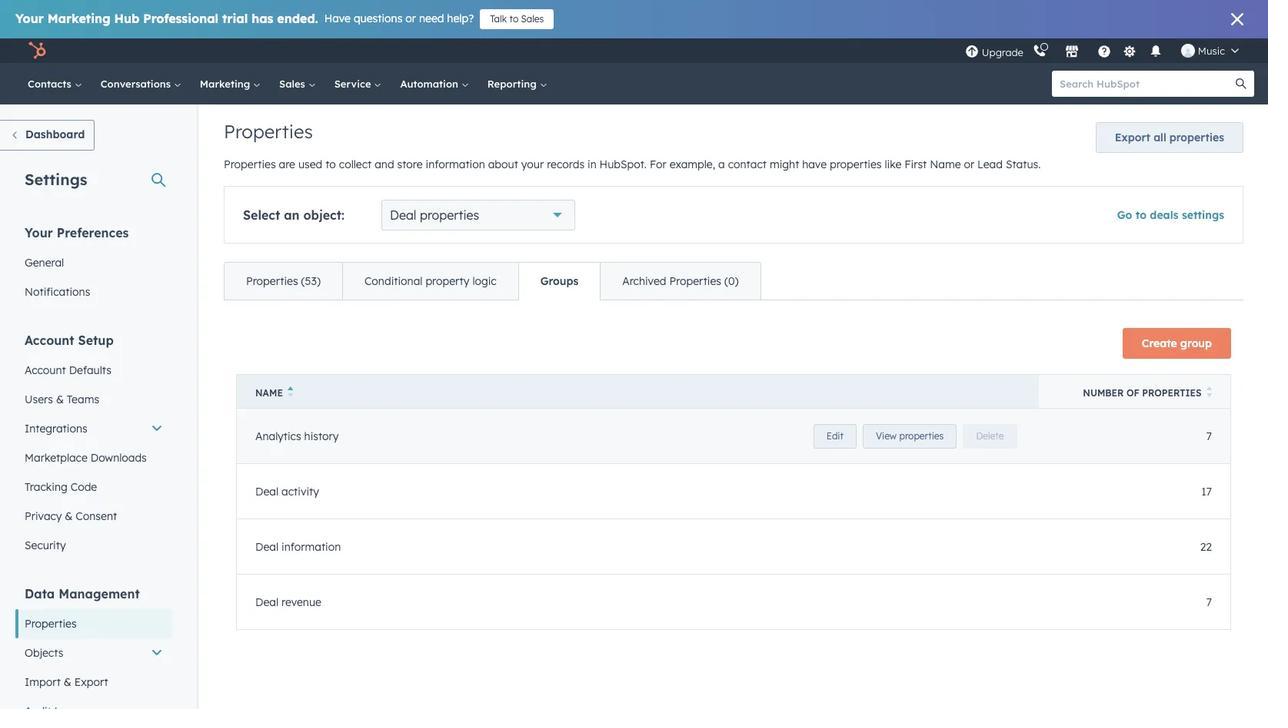 Task type: locate. For each thing, give the bounding box(es) containing it.
deal left activity
[[255, 485, 278, 499]]

to right go
[[1136, 208, 1147, 222]]

& inside import & export link
[[64, 676, 71, 690]]

service
[[334, 78, 374, 90]]

professional
[[143, 11, 219, 26]]

deal down store
[[390, 208, 416, 223]]

information up revenue
[[281, 540, 341, 554]]

sales left service
[[279, 78, 308, 90]]

security link
[[15, 531, 172, 561]]

account up account defaults
[[25, 333, 74, 348]]

marketing left hub
[[47, 11, 110, 26]]

7 down 22
[[1206, 596, 1212, 609]]

conditional
[[364, 275, 423, 288]]

account for account setup
[[25, 333, 74, 348]]

setup
[[78, 333, 114, 348]]

name
[[930, 158, 961, 171], [255, 388, 283, 399]]

properties inside popup button
[[420, 208, 479, 223]]

your up hubspot icon
[[15, 11, 44, 26]]

export inside import & export link
[[74, 676, 108, 690]]

22
[[1200, 540, 1212, 554]]

1 horizontal spatial information
[[426, 158, 485, 171]]

privacy & consent
[[25, 510, 117, 524]]

0 vertical spatial account
[[25, 333, 74, 348]]

edit button
[[813, 424, 857, 449]]

1 vertical spatial export
[[74, 676, 108, 690]]

select an object:
[[243, 208, 345, 223]]

2 7 from the top
[[1206, 596, 1212, 609]]

create
[[1142, 337, 1177, 351]]

deal for deal properties
[[390, 208, 416, 223]]

revenue
[[281, 596, 321, 609]]

properties left (0)
[[669, 275, 721, 288]]

1 vertical spatial information
[[281, 540, 341, 554]]

1 horizontal spatial marketing
[[200, 78, 253, 90]]

hubspot image
[[28, 42, 46, 60]]

1 vertical spatial 7
[[1206, 596, 1212, 609]]

0 horizontal spatial export
[[74, 676, 108, 690]]

conversations link
[[91, 63, 191, 105]]

to right used
[[325, 158, 336, 171]]

1 vertical spatial sales
[[279, 78, 308, 90]]

properties right view
[[899, 430, 944, 442]]

press to sort. element
[[1206, 387, 1212, 400]]

properties
[[224, 120, 313, 143], [224, 158, 276, 171], [246, 275, 298, 288], [669, 275, 721, 288], [25, 618, 77, 631]]

deal properties
[[390, 208, 479, 223]]

0 horizontal spatial sales
[[279, 78, 308, 90]]

your
[[15, 11, 44, 26], [25, 225, 53, 241]]

downloads
[[91, 451, 147, 465]]

integrations button
[[15, 414, 172, 444]]

2 vertical spatial to
[[1136, 208, 1147, 222]]

0 vertical spatial export
[[1115, 131, 1150, 145]]

deal
[[390, 208, 416, 223], [255, 485, 278, 499], [255, 540, 278, 554], [255, 596, 278, 609]]

or left lead
[[964, 158, 974, 171]]

account
[[25, 333, 74, 348], [25, 364, 66, 378]]

tab list containing properties (53)
[[224, 262, 761, 301]]

name right "first"
[[930, 158, 961, 171]]

archived properties (0)
[[622, 275, 739, 288]]

privacy
[[25, 510, 62, 524]]

0 horizontal spatial information
[[281, 540, 341, 554]]

0 horizontal spatial or
[[405, 12, 416, 25]]

properties left press to sort. element
[[1142, 388, 1202, 399]]

7
[[1206, 429, 1212, 443], [1206, 596, 1212, 609]]

used
[[298, 158, 322, 171]]

2 account from the top
[[25, 364, 66, 378]]

&
[[56, 393, 64, 407], [65, 510, 73, 524], [64, 676, 71, 690]]

marketing
[[47, 11, 110, 26], [200, 78, 253, 90]]

dashboard
[[25, 128, 85, 141]]

marketplaces button
[[1056, 38, 1088, 63]]

properties inside button
[[899, 430, 944, 442]]

groups
[[540, 275, 578, 288]]

1 horizontal spatial sales
[[521, 13, 544, 25]]

select
[[243, 208, 280, 223]]

talk to sales
[[490, 13, 544, 25]]

hubspot link
[[18, 42, 58, 60]]

1 vertical spatial name
[[255, 388, 283, 399]]

name inside button
[[255, 388, 283, 399]]

close image
[[1231, 13, 1243, 25]]

& right privacy
[[65, 510, 73, 524]]

export down objects button
[[74, 676, 108, 690]]

7 down press to sort. element
[[1206, 429, 1212, 443]]

defaults
[[69, 364, 111, 378]]

sales right talk
[[521, 13, 544, 25]]

to for go
[[1136, 208, 1147, 222]]

0 vertical spatial to
[[509, 13, 518, 25]]

1 horizontal spatial name
[[930, 158, 961, 171]]

objects button
[[15, 639, 172, 668]]

notifications image
[[1149, 45, 1163, 59]]

view properties
[[876, 430, 944, 442]]

to inside the "talk to sales" button
[[509, 13, 518, 25]]

import & export
[[25, 676, 108, 690]]

or left need
[[405, 12, 416, 25]]

users & teams
[[25, 393, 99, 407]]

has
[[252, 11, 273, 26]]

to right talk
[[509, 13, 518, 25]]

music
[[1198, 45, 1225, 57]]

sales link
[[270, 63, 325, 105]]

talk to sales button
[[480, 9, 554, 29]]

& right import
[[64, 676, 71, 690]]

users & teams link
[[15, 385, 172, 414]]

number
[[1083, 388, 1124, 399]]

deal for deal activity
[[255, 485, 278, 499]]

reporting link
[[478, 63, 556, 105]]

2 vertical spatial &
[[64, 676, 71, 690]]

properties up objects
[[25, 618, 77, 631]]

your preferences element
[[15, 225, 172, 307]]

your inside 'element'
[[25, 225, 53, 241]]

object:
[[303, 208, 345, 223]]

create group button
[[1123, 328, 1231, 359]]

go to deals settings
[[1117, 208, 1224, 222]]

0 vertical spatial &
[[56, 393, 64, 407]]

general
[[25, 256, 64, 270]]

in
[[588, 158, 597, 171]]

tab list
[[224, 262, 761, 301]]

& for export
[[64, 676, 71, 690]]

talk
[[490, 13, 507, 25]]

& for consent
[[65, 510, 73, 524]]

1 horizontal spatial export
[[1115, 131, 1150, 145]]

name button
[[236, 375, 1039, 409]]

dashboard link
[[0, 120, 95, 151]]

tab panel
[[224, 300, 1243, 655]]

settings image
[[1123, 45, 1137, 59]]

1 vertical spatial to
[[325, 158, 336, 171]]

deal down deal activity
[[255, 540, 278, 554]]

(53)
[[301, 275, 321, 288]]

account for account defaults
[[25, 364, 66, 378]]

1 horizontal spatial to
[[509, 13, 518, 25]]

1 vertical spatial marketing
[[200, 78, 253, 90]]

export left 'all'
[[1115, 131, 1150, 145]]

properties inside data management element
[[25, 618, 77, 631]]

trial
[[222, 11, 248, 26]]

calling icon button
[[1027, 41, 1053, 61]]

0 horizontal spatial marketing
[[47, 11, 110, 26]]

automation
[[400, 78, 461, 90]]

music button
[[1172, 38, 1248, 63]]

1 account from the top
[[25, 333, 74, 348]]

1 vertical spatial &
[[65, 510, 73, 524]]

your marketing hub professional trial has ended. have questions or need help?
[[15, 11, 474, 26]]

integrations
[[25, 422, 87, 436]]

1 vertical spatial your
[[25, 225, 53, 241]]

0 vertical spatial sales
[[521, 13, 544, 25]]

deal left revenue
[[255, 596, 278, 609]]

your up general
[[25, 225, 53, 241]]

properties left are
[[224, 158, 276, 171]]

teams
[[67, 393, 99, 407]]

& inside users & teams link
[[56, 393, 64, 407]]

properties
[[1170, 131, 1224, 145], [830, 158, 882, 171], [420, 208, 479, 223], [1142, 388, 1202, 399], [899, 430, 944, 442]]

help button
[[1091, 38, 1117, 63]]

marketplace
[[25, 451, 88, 465]]

name left ascending sort. press to sort descending. element at the left bottom
[[255, 388, 283, 399]]

& right the users
[[56, 393, 64, 407]]

properties (53) link
[[225, 263, 342, 300]]

tracking code link
[[15, 473, 172, 502]]

account up the users
[[25, 364, 66, 378]]

settings link
[[1120, 43, 1140, 59]]

to
[[509, 13, 518, 25], [325, 158, 336, 171], [1136, 208, 1147, 222]]

number of properties button
[[1039, 375, 1231, 409]]

export all properties
[[1115, 131, 1224, 145]]

properties down store
[[420, 208, 479, 223]]

marketing down trial
[[200, 78, 253, 90]]

0 vertical spatial marketing
[[47, 11, 110, 26]]

2 horizontal spatial to
[[1136, 208, 1147, 222]]

export
[[1115, 131, 1150, 145], [74, 676, 108, 690]]

0 vertical spatial your
[[15, 11, 44, 26]]

& inside privacy & consent link
[[65, 510, 73, 524]]

properties left (53) at the top left of page
[[246, 275, 298, 288]]

deal inside popup button
[[390, 208, 416, 223]]

1 vertical spatial account
[[25, 364, 66, 378]]

0 vertical spatial information
[[426, 158, 485, 171]]

0 horizontal spatial name
[[255, 388, 283, 399]]

0 vertical spatial or
[[405, 12, 416, 25]]

ended.
[[277, 11, 318, 26]]

information right store
[[426, 158, 485, 171]]

data management element
[[15, 586, 172, 710]]

menu
[[963, 38, 1250, 63]]

1 vertical spatial or
[[964, 158, 974, 171]]

marketplace downloads
[[25, 451, 147, 465]]

group
[[1180, 337, 1212, 351]]

0 vertical spatial 7
[[1206, 429, 1212, 443]]



Task type: vqa. For each thing, say whether or not it's contained in the screenshot.


Task type: describe. For each thing, give the bounding box(es) containing it.
deal revenue
[[255, 596, 321, 609]]

17
[[1201, 485, 1212, 499]]

objects
[[25, 647, 63, 661]]

your preferences
[[25, 225, 129, 241]]

calling icon image
[[1033, 45, 1047, 58]]

service link
[[325, 63, 391, 105]]

preferences
[[57, 225, 129, 241]]

might
[[770, 158, 799, 171]]

export all properties button
[[1096, 122, 1243, 153]]

ascending sort. press to sort descending. element
[[288, 387, 293, 400]]

search image
[[1236, 78, 1247, 89]]

an
[[284, 208, 300, 223]]

activity
[[281, 485, 319, 499]]

deal activity
[[255, 485, 319, 499]]

information inside tab panel
[[281, 540, 341, 554]]

first
[[905, 158, 927, 171]]

deal for deal information
[[255, 540, 278, 554]]

export inside "export all properties" button
[[1115, 131, 1150, 145]]

& for teams
[[56, 393, 64, 407]]

example,
[[670, 158, 715, 171]]

have
[[802, 158, 827, 171]]

properties up are
[[224, 120, 313, 143]]

users
[[25, 393, 53, 407]]

automation link
[[391, 63, 478, 105]]

data management
[[25, 587, 140, 602]]

have
[[324, 12, 351, 25]]

are
[[279, 158, 295, 171]]

your
[[521, 158, 544, 171]]

contacts link
[[18, 63, 91, 105]]

0 vertical spatial name
[[930, 158, 961, 171]]

marketplaces image
[[1065, 45, 1079, 59]]

analytics
[[255, 429, 301, 443]]

help?
[[447, 12, 474, 25]]

property
[[426, 275, 469, 288]]

hubspot.
[[600, 158, 647, 171]]

1 7 from the top
[[1206, 429, 1212, 443]]

questions
[[354, 12, 402, 25]]

or inside your marketing hub professional trial has ended. have questions or need help?
[[405, 12, 416, 25]]

like
[[885, 158, 902, 171]]

deals
[[1150, 208, 1179, 222]]

create group
[[1142, 337, 1212, 351]]

deal for deal revenue
[[255, 596, 278, 609]]

press to sort. image
[[1206, 387, 1212, 398]]

contacts
[[28, 78, 74, 90]]

analytics history
[[255, 429, 339, 443]]

0 horizontal spatial to
[[325, 158, 336, 171]]

go to deals settings button
[[1117, 208, 1224, 222]]

properties link
[[15, 610, 172, 639]]

tab panel containing create group
[[224, 300, 1243, 655]]

go
[[1117, 208, 1132, 222]]

hub
[[114, 11, 139, 26]]

security
[[25, 539, 66, 553]]

data
[[25, 587, 55, 602]]

properties right 'all'
[[1170, 131, 1224, 145]]

deal information
[[255, 540, 341, 554]]

upgrade
[[982, 46, 1023, 58]]

your for your preferences
[[25, 225, 53, 241]]

conditional property logic link
[[342, 263, 518, 300]]

upgrade image
[[965, 45, 979, 59]]

all
[[1154, 131, 1166, 145]]

store
[[397, 158, 423, 171]]

1 horizontal spatial or
[[964, 158, 974, 171]]

history
[[304, 429, 339, 443]]

view
[[876, 430, 897, 442]]

need
[[419, 12, 444, 25]]

records
[[547, 158, 585, 171]]

greg robinson image
[[1181, 44, 1195, 58]]

Search HubSpot search field
[[1052, 71, 1240, 97]]

lead
[[977, 158, 1003, 171]]

properties left "like"
[[830, 158, 882, 171]]

edit
[[827, 430, 844, 442]]

reporting
[[487, 78, 539, 90]]

menu containing music
[[963, 38, 1250, 63]]

conditional property logic
[[364, 275, 497, 288]]

consent
[[76, 510, 117, 524]]

your for your marketing hub professional trial has ended. have questions or need help?
[[15, 11, 44, 26]]

notifications link
[[15, 278, 172, 307]]

help image
[[1097, 45, 1111, 59]]

account setup
[[25, 333, 114, 348]]

notifications
[[25, 285, 90, 299]]

notifications button
[[1143, 38, 1169, 63]]

to for talk
[[509, 13, 518, 25]]

delete button
[[963, 424, 1017, 449]]

account setup element
[[15, 332, 172, 561]]

collect
[[339, 158, 372, 171]]

search button
[[1228, 71, 1254, 97]]

delete
[[976, 430, 1004, 442]]

settings
[[1182, 208, 1224, 222]]

settings
[[25, 170, 87, 189]]

conversations
[[101, 78, 174, 90]]

(0)
[[724, 275, 739, 288]]

status.
[[1006, 158, 1041, 171]]

account defaults link
[[15, 356, 172, 385]]

a
[[718, 158, 725, 171]]

tracking code
[[25, 481, 97, 494]]

properties (53)
[[246, 275, 321, 288]]

for
[[650, 158, 667, 171]]

number of properties
[[1083, 388, 1202, 399]]

account defaults
[[25, 364, 111, 378]]

sales inside button
[[521, 13, 544, 25]]

and
[[375, 158, 394, 171]]

ascending sort. press to sort descending. image
[[288, 387, 293, 398]]

properties are used to collect and store information about your records in hubspot. for example, a contact might have properties like first name or lead status.
[[224, 158, 1041, 171]]

management
[[59, 587, 140, 602]]



